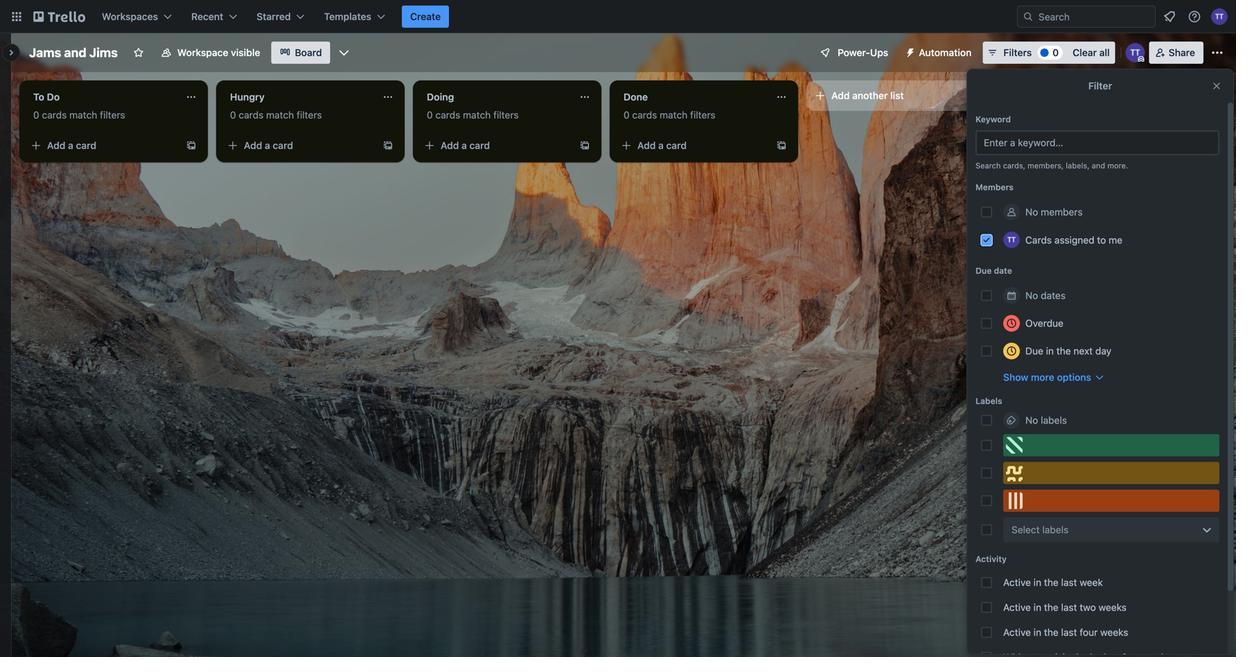 Task type: locate. For each thing, give the bounding box(es) containing it.
due in the next day
[[1026, 345, 1112, 357]]

2 filters from the left
[[297, 109, 322, 121]]

3 add a card button from the left
[[419, 134, 574, 157]]

0
[[1053, 47, 1059, 58], [33, 109, 39, 121], [230, 109, 236, 121], [427, 109, 433, 121], [624, 109, 630, 121]]

3 card from the left
[[470, 140, 490, 151]]

2 add a card from the left
[[244, 140, 293, 151]]

match down doing 'text field'
[[463, 109, 491, 121]]

0 vertical spatial active
[[1004, 577, 1031, 588]]

options
[[1057, 372, 1092, 383]]

active
[[1004, 577, 1031, 588], [1004, 602, 1031, 613], [1004, 627, 1031, 638]]

2 cards from the left
[[239, 109, 264, 121]]

1 vertical spatial no
[[1026, 290, 1039, 301]]

clear
[[1073, 47, 1097, 58]]

no up cards
[[1026, 206, 1039, 218]]

create
[[410, 11, 441, 22]]

match down to do text field
[[69, 109, 97, 121]]

3 a from the left
[[462, 140, 467, 151]]

ups
[[871, 47, 889, 58]]

in down active in the last week
[[1034, 602, 1042, 613]]

0 horizontal spatial create from template… image
[[186, 140, 197, 151]]

1 vertical spatial and
[[1092, 161, 1106, 170]]

terry turtle (terryturtle) image
[[1004, 232, 1020, 248]]

due left date
[[976, 266, 992, 276]]

create button
[[402, 6, 449, 28]]

2 a from the left
[[265, 140, 270, 151]]

add a card button down doing 'text field'
[[419, 134, 574, 157]]

terry turtle (terryturtle) image
[[1212, 8, 1228, 25], [1126, 43, 1146, 62]]

match
[[69, 109, 97, 121], [266, 109, 294, 121], [463, 109, 491, 121], [660, 109, 688, 121]]

1 vertical spatial weeks
[[1101, 627, 1129, 638]]

1 0 cards match filters from the left
[[33, 109, 125, 121]]

4 add a card button from the left
[[616, 134, 771, 157]]

2 vertical spatial last
[[1062, 627, 1078, 638]]

me
[[1109, 234, 1123, 246]]

doing
[[427, 91, 454, 103]]

in
[[1046, 345, 1054, 357], [1034, 577, 1042, 588], [1034, 602, 1042, 613], [1034, 627, 1042, 638]]

active for active in the last two weeks
[[1004, 602, 1031, 613]]

no dates
[[1026, 290, 1066, 301]]

add for hungry
[[244, 140, 262, 151]]

0 for to do
[[33, 109, 39, 121]]

Hungry text field
[[222, 86, 374, 108]]

filters down done text box
[[690, 109, 716, 121]]

1 last from the top
[[1062, 577, 1078, 588]]

Board name text field
[[22, 42, 125, 64]]

0 horizontal spatial and
[[64, 45, 86, 60]]

weeks for active in the last four weeks
[[1101, 627, 1129, 638]]

the up "active in the last two weeks"
[[1044, 577, 1059, 588]]

cards down hungry
[[239, 109, 264, 121]]

keyword
[[976, 114, 1011, 124]]

1 match from the left
[[69, 109, 97, 121]]

add down do on the left
[[47, 140, 65, 151]]

add a card button down to do text field
[[25, 134, 180, 157]]

2 match from the left
[[266, 109, 294, 121]]

card down done text box
[[666, 140, 687, 151]]

the left 'next'
[[1057, 345, 1071, 357]]

the down active in the last week
[[1044, 602, 1059, 613]]

3 filters from the left
[[494, 109, 519, 121]]

1 horizontal spatial create from template… image
[[383, 140, 394, 151]]

add a card button
[[25, 134, 180, 157], [222, 134, 377, 157], [419, 134, 574, 157], [616, 134, 771, 157]]

4 filters from the left
[[690, 109, 716, 121]]

0 vertical spatial labels
[[1041, 415, 1067, 426]]

and
[[64, 45, 86, 60], [1092, 161, 1106, 170]]

activity
[[976, 554, 1007, 564]]

no down more
[[1026, 415, 1039, 426]]

0 cards match filters for doing
[[427, 109, 519, 121]]

no
[[1026, 206, 1039, 218], [1026, 290, 1039, 301], [1026, 415, 1039, 426]]

0 down the doing
[[427, 109, 433, 121]]

active in the last four weeks
[[1004, 627, 1129, 638]]

1 vertical spatial terry turtle (terryturtle) image
[[1126, 43, 1146, 62]]

more.
[[1108, 161, 1129, 170]]

filters down to do text field
[[100, 109, 125, 121]]

0 vertical spatial last
[[1062, 577, 1078, 588]]

add a card
[[47, 140, 96, 151], [244, 140, 293, 151], [441, 140, 490, 151], [638, 140, 687, 151]]

active down active in the last week
[[1004, 602, 1031, 613]]

color: yellow, title: none element
[[1004, 462, 1220, 484]]

done
[[624, 91, 648, 103]]

primary element
[[0, 0, 1237, 33]]

1 a from the left
[[68, 140, 73, 151]]

week
[[1080, 577, 1103, 588]]

show more options
[[1004, 372, 1092, 383]]

3 active from the top
[[1004, 627, 1031, 638]]

show menu image
[[1211, 46, 1225, 60]]

cards
[[42, 109, 67, 121], [239, 109, 264, 121], [436, 109, 460, 121], [632, 109, 657, 121]]

a for hungry
[[265, 140, 270, 151]]

add down hungry
[[244, 140, 262, 151]]

4 0 cards match filters from the left
[[624, 109, 716, 121]]

and left jims
[[64, 45, 86, 60]]

filters
[[100, 109, 125, 121], [297, 109, 322, 121], [494, 109, 519, 121], [690, 109, 716, 121]]

1 vertical spatial due
[[1026, 345, 1044, 357]]

Doing text field
[[419, 86, 571, 108]]

2 active from the top
[[1004, 602, 1031, 613]]

2 add a card button from the left
[[222, 134, 377, 157]]

add inside button
[[832, 90, 850, 101]]

1 vertical spatial active
[[1004, 602, 1031, 613]]

1 horizontal spatial terry turtle (terryturtle) image
[[1212, 8, 1228, 25]]

a
[[68, 140, 73, 151], [265, 140, 270, 151], [462, 140, 467, 151], [659, 140, 664, 151]]

0 down done
[[624, 109, 630, 121]]

0 vertical spatial terry turtle (terryturtle) image
[[1212, 8, 1228, 25]]

the for four
[[1044, 627, 1059, 638]]

close popover image
[[1212, 80, 1223, 91]]

last left four at the bottom of the page
[[1062, 627, 1078, 638]]

2 0 cards match filters from the left
[[230, 109, 322, 121]]

last for two
[[1062, 602, 1078, 613]]

last left two
[[1062, 602, 1078, 613]]

add a card down do on the left
[[47, 140, 96, 151]]

in up "active in the last two weeks"
[[1034, 577, 1042, 588]]

1 add a card from the left
[[47, 140, 96, 151]]

workspaces button
[[94, 6, 180, 28]]

active in the last two weeks
[[1004, 602, 1127, 613]]

board
[[295, 47, 322, 58]]

cards down done
[[632, 109, 657, 121]]

card for to do
[[76, 140, 96, 151]]

workspace visible
[[177, 47, 260, 58]]

select labels
[[1012, 524, 1069, 535]]

this member is an admin of this board. image
[[1139, 56, 1145, 62]]

4 cards from the left
[[632, 109, 657, 121]]

labels down "show more options" button
[[1041, 415, 1067, 426]]

star or unstar board image
[[133, 47, 144, 58]]

the for week
[[1044, 577, 1059, 588]]

3 add a card from the left
[[441, 140, 490, 151]]

0 horizontal spatial terry turtle (terryturtle) image
[[1126, 43, 1146, 62]]

2 card from the left
[[273, 140, 293, 151]]

cards down the doing
[[436, 109, 460, 121]]

in for active in the last week
[[1034, 577, 1042, 588]]

4 card from the left
[[666, 140, 687, 151]]

automation button
[[900, 42, 980, 64]]

last for four
[[1062, 627, 1078, 638]]

labels right select
[[1043, 524, 1069, 535]]

recent button
[[183, 6, 246, 28]]

0 left clear
[[1053, 47, 1059, 58]]

cards
[[1026, 234, 1052, 246]]

the for two
[[1044, 602, 1059, 613]]

0 horizontal spatial due
[[976, 266, 992, 276]]

0 cards match filters for hungry
[[230, 109, 322, 121]]

card
[[76, 140, 96, 151], [273, 140, 293, 151], [470, 140, 490, 151], [666, 140, 687, 151]]

2 no from the top
[[1026, 290, 1039, 301]]

the down "active in the last two weeks"
[[1044, 627, 1059, 638]]

labels
[[1041, 415, 1067, 426], [1043, 524, 1069, 535]]

1 no from the top
[[1026, 206, 1039, 218]]

last left week
[[1062, 577, 1078, 588]]

a down hungry text box at the top left of the page
[[265, 140, 270, 151]]

add a card down the doing
[[441, 140, 490, 151]]

add a card button down done text box
[[616, 134, 771, 157]]

in up show more options
[[1046, 345, 1054, 357]]

1 card from the left
[[76, 140, 96, 151]]

a for to do
[[68, 140, 73, 151]]

1 cards from the left
[[42, 109, 67, 121]]

due
[[976, 266, 992, 276], [1026, 345, 1044, 357]]

add a card down done
[[638, 140, 687, 151]]

in down "active in the last two weeks"
[[1034, 627, 1042, 638]]

0 cards match filters
[[33, 109, 125, 121], [230, 109, 322, 121], [427, 109, 519, 121], [624, 109, 716, 121]]

labels,
[[1066, 161, 1090, 170]]

share button
[[1150, 42, 1204, 64]]

2 horizontal spatial create from template… image
[[579, 140, 591, 151]]

1 filters from the left
[[100, 109, 125, 121]]

1 vertical spatial labels
[[1043, 524, 1069, 535]]

4 add a card from the left
[[638, 140, 687, 151]]

all
[[1100, 47, 1110, 58]]

date
[[994, 266, 1013, 276]]

no for no labels
[[1026, 415, 1039, 426]]

add
[[832, 90, 850, 101], [47, 140, 65, 151], [244, 140, 262, 151], [441, 140, 459, 151], [638, 140, 656, 151]]

power-ups button
[[810, 42, 897, 64]]

cards for hungry
[[239, 109, 264, 121]]

next
[[1074, 345, 1093, 357]]

1 active from the top
[[1004, 577, 1031, 588]]

jams and jims
[[29, 45, 118, 60]]

another
[[853, 90, 888, 101]]

1 add a card button from the left
[[25, 134, 180, 157]]

add down the doing
[[441, 140, 459, 151]]

terry turtle (terryturtle) image right all
[[1126, 43, 1146, 62]]

in for due in the next day
[[1046, 345, 1054, 357]]

back to home image
[[33, 6, 85, 28]]

cards,
[[1003, 161, 1026, 170]]

1 create from template… image from the left
[[186, 140, 197, 151]]

members,
[[1028, 161, 1064, 170]]

2 vertical spatial no
[[1026, 415, 1039, 426]]

create from template… image
[[186, 140, 197, 151], [383, 140, 394, 151], [579, 140, 591, 151]]

match down hungry text box at the top left of the page
[[266, 109, 294, 121]]

add a card button down hungry text box at the top left of the page
[[222, 134, 377, 157]]

weeks right two
[[1099, 602, 1127, 613]]

card down doing 'text field'
[[470, 140, 490, 151]]

0 vertical spatial weeks
[[1099, 602, 1127, 613]]

no for no dates
[[1026, 290, 1039, 301]]

0 cards match filters down to do text field
[[33, 109, 125, 121]]

1 horizontal spatial due
[[1026, 345, 1044, 357]]

match down done text box
[[660, 109, 688, 121]]

no members
[[1026, 206, 1083, 218]]

0 vertical spatial no
[[1026, 206, 1039, 218]]

0 vertical spatial due
[[976, 266, 992, 276]]

weeks
[[1099, 602, 1127, 613], [1101, 627, 1129, 638]]

a down done text box
[[659, 140, 664, 151]]

automation
[[919, 47, 972, 58]]

active down "active in the last two weeks"
[[1004, 627, 1031, 638]]

filters down doing 'text field'
[[494, 109, 519, 121]]

4 a from the left
[[659, 140, 664, 151]]

customize views image
[[337, 46, 351, 60]]

3 create from template… image from the left
[[579, 140, 591, 151]]

0 down the to
[[33, 109, 39, 121]]

sm image
[[900, 42, 919, 61]]

match for done
[[660, 109, 688, 121]]

0 vertical spatial and
[[64, 45, 86, 60]]

0 down hungry
[[230, 109, 236, 121]]

match for doing
[[463, 109, 491, 121]]

last
[[1062, 577, 1078, 588], [1062, 602, 1078, 613], [1062, 627, 1078, 638]]

no left dates
[[1026, 290, 1039, 301]]

2 last from the top
[[1062, 602, 1078, 613]]

a down to do text field
[[68, 140, 73, 151]]

show
[[1004, 372, 1029, 383]]

add a card button for done
[[616, 134, 771, 157]]

0 cards match filters down done text box
[[624, 109, 716, 121]]

the
[[1057, 345, 1071, 357], [1044, 577, 1059, 588], [1044, 602, 1059, 613], [1044, 627, 1059, 638]]

active for active in the last four weeks
[[1004, 627, 1031, 638]]

due up more
[[1026, 345, 1044, 357]]

2 vertical spatial active
[[1004, 627, 1031, 638]]

add a card down hungry
[[244, 140, 293, 151]]

2 create from template… image from the left
[[383, 140, 394, 151]]

cards down do on the left
[[42, 109, 67, 121]]

0 cards match filters down doing 'text field'
[[427, 109, 519, 121]]

match for hungry
[[266, 109, 294, 121]]

filter
[[1089, 80, 1113, 91]]

add down done
[[638, 140, 656, 151]]

card down hungry text box at the top left of the page
[[273, 140, 293, 151]]

3 cards from the left
[[436, 109, 460, 121]]

assigned
[[1055, 234, 1095, 246]]

4 match from the left
[[660, 109, 688, 121]]

a down doing 'text field'
[[462, 140, 467, 151]]

3 match from the left
[[463, 109, 491, 121]]

terry turtle (terryturtle) image right open information menu icon on the right top
[[1212, 8, 1228, 25]]

1 vertical spatial last
[[1062, 602, 1078, 613]]

card down to do text field
[[76, 140, 96, 151]]

filters down hungry text box at the top left of the page
[[297, 109, 322, 121]]

3 0 cards match filters from the left
[[427, 109, 519, 121]]

active down activity
[[1004, 577, 1031, 588]]

filters
[[1004, 47, 1032, 58]]

3 last from the top
[[1062, 627, 1078, 638]]

0 cards match filters down hungry text box at the top left of the page
[[230, 109, 322, 121]]

overdue
[[1026, 317, 1064, 329]]

and inside "jams and jims" text field
[[64, 45, 86, 60]]

3 no from the top
[[1026, 415, 1039, 426]]

add left another
[[832, 90, 850, 101]]

add a card button for hungry
[[222, 134, 377, 157]]

0 cards match filters for to do
[[33, 109, 125, 121]]

create from template… image
[[776, 140, 787, 151]]

list
[[891, 90, 904, 101]]

weeks right four at the bottom of the page
[[1101, 627, 1129, 638]]

and left the more.
[[1092, 161, 1106, 170]]

add another list
[[832, 90, 904, 101]]



Task type: describe. For each thing, give the bounding box(es) containing it.
cards for doing
[[436, 109, 460, 121]]

members
[[976, 182, 1014, 192]]

0 for hungry
[[230, 109, 236, 121]]

add for done
[[638, 140, 656, 151]]

add a card for hungry
[[244, 140, 293, 151]]

Search field
[[1034, 6, 1155, 27]]

no labels
[[1026, 415, 1067, 426]]

labels for no labels
[[1041, 415, 1067, 426]]

add for doing
[[441, 140, 459, 151]]

Enter a keyword… text field
[[976, 130, 1220, 155]]

to
[[1098, 234, 1107, 246]]

filters for to do
[[100, 109, 125, 121]]

card for done
[[666, 140, 687, 151]]

four
[[1080, 627, 1098, 638]]

power-
[[838, 47, 871, 58]]

Done text field
[[616, 86, 768, 108]]

filters for hungry
[[297, 109, 322, 121]]

active in the last week
[[1004, 577, 1103, 588]]

no for no members
[[1026, 206, 1039, 218]]

labels for select labels
[[1043, 524, 1069, 535]]

jims
[[89, 45, 118, 60]]

open information menu image
[[1188, 10, 1202, 24]]

weeks for active in the last two weeks
[[1099, 602, 1127, 613]]

share
[[1169, 47, 1196, 58]]

due for due date
[[976, 266, 992, 276]]

card for doing
[[470, 140, 490, 151]]

To Do text field
[[25, 86, 177, 108]]

a for doing
[[462, 140, 467, 151]]

add another list button
[[807, 80, 995, 111]]

power-ups
[[838, 47, 889, 58]]

switch to… image
[[10, 10, 24, 24]]

add a card for done
[[638, 140, 687, 151]]

filters for done
[[690, 109, 716, 121]]

clear all
[[1073, 47, 1110, 58]]

workspace visible button
[[152, 42, 269, 64]]

to
[[33, 91, 44, 103]]

cards for done
[[632, 109, 657, 121]]

color: orange, title: none element
[[1004, 490, 1220, 512]]

0 notifications image
[[1162, 8, 1178, 25]]

create from template… image for hungry
[[383, 140, 394, 151]]

visible
[[231, 47, 260, 58]]

clear all button
[[1068, 42, 1116, 64]]

show more options button
[[1004, 370, 1106, 384]]

create from template… image for to do
[[186, 140, 197, 151]]

starred button
[[248, 6, 313, 28]]

1 horizontal spatial and
[[1092, 161, 1106, 170]]

due date
[[976, 266, 1013, 276]]

last for week
[[1062, 577, 1078, 588]]

select
[[1012, 524, 1040, 535]]

add a card button for to do
[[25, 134, 180, 157]]

filters for doing
[[494, 109, 519, 121]]

0 cards match filters for done
[[624, 109, 716, 121]]

cards for to do
[[42, 109, 67, 121]]

more
[[1031, 372, 1055, 383]]

two
[[1080, 602, 1096, 613]]

dates
[[1041, 290, 1066, 301]]

workspaces
[[102, 11, 158, 22]]

create from template… image for doing
[[579, 140, 591, 151]]

in for active in the last two weeks
[[1034, 602, 1042, 613]]

search
[[976, 161, 1001, 170]]

0 for doing
[[427, 109, 433, 121]]

day
[[1096, 345, 1112, 357]]

search cards, members, labels, and more.
[[976, 161, 1129, 170]]

workspace
[[177, 47, 228, 58]]

match for to do
[[69, 109, 97, 121]]

active for active in the last week
[[1004, 577, 1031, 588]]

add a card button for doing
[[419, 134, 574, 157]]

hungry
[[230, 91, 265, 103]]

add a card for doing
[[441, 140, 490, 151]]

jams
[[29, 45, 61, 60]]

search image
[[1023, 11, 1034, 22]]

cards assigned to me
[[1026, 234, 1123, 246]]

0 for done
[[624, 109, 630, 121]]

recent
[[191, 11, 223, 22]]

card for hungry
[[273, 140, 293, 151]]

due for due in the next day
[[1026, 345, 1044, 357]]

add for to do
[[47, 140, 65, 151]]

templates
[[324, 11, 372, 22]]

members
[[1041, 206, 1083, 218]]

color: green, title: none element
[[1004, 434, 1220, 456]]

the for day
[[1057, 345, 1071, 357]]

a for done
[[659, 140, 664, 151]]

to do
[[33, 91, 60, 103]]

add a card for to do
[[47, 140, 96, 151]]

labels
[[976, 396, 1003, 406]]

in for active in the last four weeks
[[1034, 627, 1042, 638]]

do
[[47, 91, 60, 103]]

board link
[[271, 42, 330, 64]]

starred
[[257, 11, 291, 22]]

templates button
[[316, 6, 394, 28]]



Task type: vqa. For each thing, say whether or not it's contained in the screenshot.
No for No labels
yes



